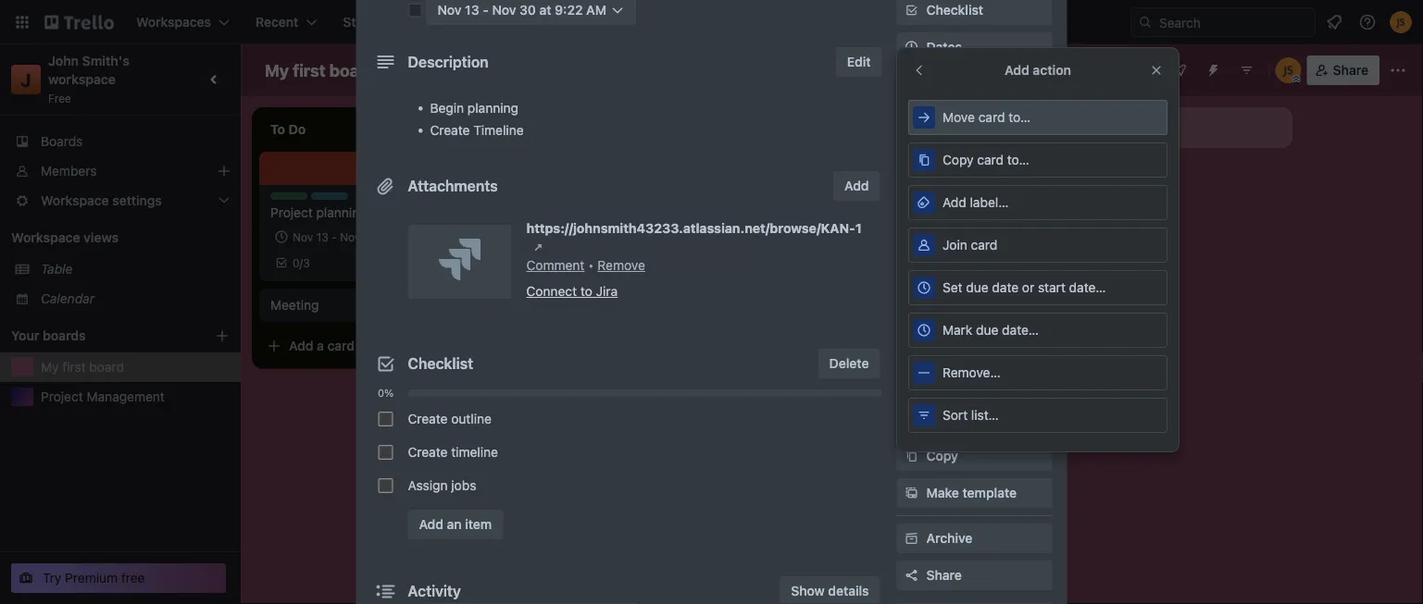Task type: vqa. For each thing, say whether or not it's contained in the screenshot.
"0"
yes



Task type: locate. For each thing, give the bounding box(es) containing it.
2 sm image from the top
[[903, 410, 921, 429]]

boards
[[41, 134, 83, 149]]

1 vertical spatial john smith (johnsmith38824343) image
[[1276, 57, 1302, 83]]

fields
[[978, 113, 1014, 129]]

j
[[21, 69, 31, 90]]

-
[[483, 2, 489, 18], [332, 231, 337, 244]]

move
[[943, 110, 975, 125], [927, 412, 960, 427]]

to… for copy card to…
[[1007, 152, 1030, 168]]

board up project management
[[89, 360, 124, 375]]

0 vertical spatial my first board
[[265, 60, 376, 80]]

add
[[1005, 63, 1030, 78], [1074, 120, 1099, 135], [815, 168, 840, 183], [845, 178, 869, 194], [943, 195, 967, 210], [927, 262, 951, 277], [927, 338, 951, 353], [289, 339, 313, 354], [419, 517, 444, 533]]

automation
[[897, 309, 960, 322]]

description
[[408, 53, 489, 71]]

card for move
[[979, 110, 1005, 125]]

0 horizontal spatial john smith (johnsmith38824343) image
[[1276, 57, 1302, 83]]

join card button
[[909, 228, 1168, 263]]

ups up confluence
[[936, 161, 957, 174]]

boards link
[[0, 127, 241, 157]]

card down attachment button
[[979, 110, 1005, 125]]

planning up timeline
[[468, 100, 519, 116]]

to… inside copy card to… button
[[1007, 152, 1030, 168]]

1 horizontal spatial add a card
[[815, 168, 881, 183]]

checklist up create outline
[[408, 355, 473, 373]]

1 horizontal spatial my
[[265, 60, 289, 80]]

1 horizontal spatial power-
[[955, 262, 998, 277]]

my first board left star or unstar board icon
[[265, 60, 376, 80]]

0 vertical spatial due
[[966, 280, 989, 295]]

button
[[955, 338, 995, 353]]

archive link
[[897, 524, 1053, 554]]

attachment
[[927, 76, 998, 92]]

share button down the "0 notifications" image
[[1307, 56, 1380, 85]]

to… inside "move card to…" button
[[1009, 110, 1031, 125]]

a
[[843, 168, 850, 183], [317, 339, 324, 354]]

planning for project planning
[[316, 205, 367, 220]]

edit
[[847, 54, 871, 69]]

30 inside nov 13 - nov 30 at 9:22 am button
[[520, 2, 536, 18]]

planning up "nov 13 - nov 30"
[[316, 205, 367, 220]]

copy inside button
[[943, 152, 974, 168]]

1 vertical spatial due
[[976, 323, 999, 338]]

3 sm image from the top
[[903, 447, 921, 466]]

copy
[[943, 152, 974, 168], [927, 449, 958, 464]]

copy link
[[897, 442, 1053, 471]]

automation image
[[1199, 56, 1225, 82]]

mark due date… button
[[909, 313, 1168, 348]]

0 vertical spatial planning
[[468, 100, 519, 116]]

begin
[[430, 100, 464, 116]]

0 vertical spatial power-
[[897, 161, 936, 174]]

1 vertical spatial ups
[[998, 262, 1022, 277]]

workspace views
[[11, 230, 119, 245]]

1 vertical spatial share
[[927, 568, 962, 583]]

0 vertical spatial my
[[265, 60, 289, 80]]

13 right the mark due date as complete option
[[465, 2, 479, 18]]

due
[[966, 280, 989, 295], [976, 323, 999, 338]]

1 vertical spatial -
[[332, 231, 337, 244]]

1 vertical spatial move
[[927, 412, 960, 427]]

create inside create button
[[548, 14, 589, 30]]

0 horizontal spatial share
[[927, 568, 962, 583]]

project up nov 13 - nov 30 checkbox
[[311, 194, 349, 207]]

30 down project planning link
[[364, 231, 378, 244]]

0 vertical spatial first
[[293, 60, 326, 80]]

to… for move card to…
[[1009, 110, 1031, 125]]

- inside button
[[483, 2, 489, 18]]

- inside checkbox
[[332, 231, 337, 244]]

timeline
[[451, 445, 498, 460]]

add board image
[[215, 329, 230, 344]]

list…
[[971, 408, 999, 423]]

1 horizontal spatial checklist
[[927, 2, 984, 18]]

0 vertical spatial share
[[1333, 63, 1369, 78]]

0 horizontal spatial planning
[[316, 205, 367, 220]]

or
[[1022, 280, 1035, 295]]

30 left at at the top of page
[[520, 2, 536, 18]]

add inside add an item button
[[419, 517, 444, 533]]

1 horizontal spatial john smith (johnsmith38824343) image
[[1390, 11, 1412, 33]]

add a card down meeting
[[289, 339, 355, 354]]

30 for nov 13 - nov 30 at 9:22 am
[[520, 2, 536, 18]]

details
[[828, 584, 869, 599]]

template
[[963, 486, 1017, 501]]

share
[[1333, 63, 1369, 78], [927, 568, 962, 583]]

sort list… button
[[909, 398, 1168, 433]]

1 vertical spatial to…
[[1007, 152, 1030, 168]]

list
[[1153, 120, 1171, 135]]

john smith's workspace free
[[48, 53, 133, 105]]

close popover image
[[1149, 63, 1164, 78]]

0 horizontal spatial first
[[62, 360, 86, 375]]

0 vertical spatial 13
[[465, 2, 479, 18]]

power- down join card
[[955, 262, 998, 277]]

checklist group
[[371, 403, 882, 503]]

date… inside mark due date… button
[[1002, 323, 1039, 338]]

share left show menu image
[[1333, 63, 1369, 78]]

4 sm image from the top
[[903, 484, 921, 503]]

card for join
[[971, 238, 998, 253]]

project
[[311, 194, 349, 207], [270, 205, 313, 220], [41, 389, 83, 405]]

0 horizontal spatial 13
[[316, 231, 329, 244]]

sm image
[[903, 530, 921, 548]]

nov
[[438, 2, 462, 18], [492, 2, 516, 18], [293, 231, 313, 244], [340, 231, 361, 244]]

members
[[41, 163, 97, 179]]

checklist up the dates
[[927, 2, 984, 18]]

1 vertical spatial power-
[[955, 262, 998, 277]]

1 horizontal spatial board
[[329, 60, 376, 80]]

am
[[586, 2, 607, 18]]

date… right start
[[1069, 280, 1106, 295]]

to… up copy card to… button
[[1009, 110, 1031, 125]]

1 vertical spatial date…
[[1002, 323, 1039, 338]]

my
[[265, 60, 289, 80], [41, 360, 59, 375]]

copy card to… button
[[909, 143, 1168, 178]]

- left at at the top of page
[[483, 2, 489, 18]]

1 horizontal spatial my first board
[[265, 60, 376, 80]]

0 vertical spatial ups
[[936, 161, 957, 174]]

board left star or unstar board icon
[[329, 60, 376, 80]]

https://johnsmith43233.atlassian.net/browse/kan-
[[527, 221, 856, 236]]

1 horizontal spatial 30
[[520, 2, 536, 18]]

add an item
[[419, 517, 492, 533]]

add a card
[[815, 168, 881, 183], [289, 339, 355, 354]]

1 sm image from the top
[[903, 1, 921, 19]]

sm image
[[903, 1, 921, 19], [903, 410, 921, 429], [903, 447, 921, 466], [903, 484, 921, 503]]

1 horizontal spatial a
[[843, 168, 850, 183]]

date…
[[1069, 280, 1106, 295], [1002, 323, 1039, 338]]

1 vertical spatial add a card
[[289, 339, 355, 354]]

1 horizontal spatial date…
[[1069, 280, 1106, 295]]

due inside button
[[966, 280, 989, 295]]

1 vertical spatial board
[[89, 360, 124, 375]]

checklist
[[927, 2, 984, 18], [408, 355, 473, 373]]

sm image inside checklist link
[[903, 1, 921, 19]]

Search field
[[1153, 8, 1315, 36]]

1 vertical spatial my
[[41, 360, 59, 375]]

search image
[[1138, 15, 1153, 30]]

join card
[[943, 238, 998, 253]]

john smith (johnsmith38824343) image down search field
[[1276, 57, 1302, 83]]

share button
[[1307, 56, 1380, 85], [897, 561, 1053, 591]]

create for create timeline
[[408, 445, 448, 460]]

add a card up 1
[[815, 168, 881, 183]]

1 horizontal spatial -
[[483, 2, 489, 18]]

planning inside begin planning create timeline
[[468, 100, 519, 116]]

power- up confluence
[[897, 161, 936, 174]]

0 vertical spatial move
[[943, 110, 975, 125]]

add inside button
[[1074, 120, 1099, 135]]

due for mark
[[976, 323, 999, 338]]

0 horizontal spatial my
[[41, 360, 59, 375]]

my first board inside board name text box
[[265, 60, 376, 80]]

0 vertical spatial add a card button
[[785, 161, 993, 191]]

copy for copy
[[927, 449, 958, 464]]

move down attachment
[[943, 110, 975, 125]]

john smith (johnsmith38824343) image
[[1390, 11, 1412, 33], [1276, 57, 1302, 83]]

1 horizontal spatial share button
[[1307, 56, 1380, 85]]

add another list
[[1074, 120, 1171, 135]]

project down boards
[[41, 389, 83, 405]]

table link
[[41, 260, 230, 279]]

13 inside nov 13 - nov 30 at 9:22 am button
[[465, 2, 479, 18]]

sm image inside make template link
[[903, 484, 921, 503]]

card up add power-ups
[[971, 238, 998, 253]]

color: sky, title: "project" element
[[311, 193, 349, 207]]

label…
[[970, 195, 1009, 210]]

add an item button
[[408, 510, 503, 540]]

first
[[293, 60, 326, 80], [62, 360, 86, 375]]

nov up /
[[293, 231, 313, 244]]

checklist inside checklist link
[[927, 2, 984, 18]]

share button down the archive link
[[897, 561, 1053, 591]]

add label…
[[943, 195, 1009, 210]]

1 vertical spatial copy
[[927, 449, 958, 464]]

project down color: green, title: none image
[[270, 205, 313, 220]]

3
[[303, 257, 310, 270]]

copy up confluence
[[943, 152, 974, 168]]

1 vertical spatial planning
[[316, 205, 367, 220]]

delete link
[[818, 349, 880, 379]]

table
[[41, 262, 73, 277]]

project for project management
[[41, 389, 83, 405]]

0 vertical spatial checklist
[[927, 2, 984, 18]]

1 vertical spatial share button
[[897, 561, 1053, 591]]

0 horizontal spatial add a card button
[[259, 332, 467, 361]]

project inside 'link'
[[41, 389, 83, 405]]

add a card button down meeting link
[[259, 332, 467, 361]]

ups up the date on the top right of the page
[[998, 262, 1022, 277]]

add a card button up 1
[[785, 161, 993, 191]]

0 vertical spatial share button
[[1307, 56, 1380, 85]]

john smith (johnsmith38824343) image right open information menu icon
[[1390, 11, 1412, 33]]

your boards with 2 items element
[[11, 325, 187, 347]]

0 horizontal spatial date…
[[1002, 323, 1039, 338]]

0 / 3
[[293, 257, 310, 270]]

attachments
[[408, 177, 498, 195]]

0 horizontal spatial -
[[332, 231, 337, 244]]

1 vertical spatial 13
[[316, 231, 329, 244]]

0 vertical spatial date…
[[1069, 280, 1106, 295]]

0 horizontal spatial my first board
[[41, 360, 124, 375]]

0 horizontal spatial power-
[[897, 161, 936, 174]]

my first board down the your boards with 2 items "element"
[[41, 360, 124, 375]]

sm image inside 'move' link
[[903, 410, 921, 429]]

workspace visible image
[[430, 63, 445, 78]]

custom fields
[[927, 113, 1014, 129]]

due down add power-ups
[[966, 280, 989, 295]]

0 vertical spatial -
[[483, 2, 489, 18]]

set due date or start date… button
[[909, 270, 1168, 306]]

delete
[[830, 356, 869, 371]]

edit button
[[836, 47, 882, 77]]

dates button
[[897, 32, 1053, 62]]

1 horizontal spatial planning
[[468, 100, 519, 116]]

to… up create from template… image
[[1007, 152, 1030, 168]]

ups
[[936, 161, 957, 174], [998, 262, 1022, 277]]

try premium free button
[[11, 564, 226, 594]]

copy for copy card to…
[[943, 152, 974, 168]]

board link
[[456, 56, 535, 85]]

color: green, title: none image
[[270, 193, 307, 200]]

calendar link
[[41, 290, 230, 308]]

sm image for make template
[[903, 484, 921, 503]]

date… inside set due date or start date… button
[[1069, 280, 1106, 295]]

0 vertical spatial to…
[[1009, 110, 1031, 125]]

1 vertical spatial 30
[[364, 231, 378, 244]]

13 inside nov 13 - nov 30 checkbox
[[316, 231, 329, 244]]

- down project planning
[[332, 231, 337, 244]]

13 for nov 13 - nov 30
[[316, 231, 329, 244]]

move card to… button
[[909, 100, 1168, 135]]

0 vertical spatial board
[[329, 60, 376, 80]]

a down meeting
[[317, 339, 324, 354]]

a left power-ups
[[843, 168, 850, 183]]

Create timeline checkbox
[[378, 445, 393, 460]]

date… down set due date or start date…
[[1002, 323, 1039, 338]]

set
[[943, 280, 963, 295]]

30 inside nov 13 - nov 30 checkbox
[[364, 231, 378, 244]]

copy up make
[[927, 449, 958, 464]]

1 vertical spatial checklist
[[408, 355, 473, 373]]

open information menu image
[[1359, 13, 1377, 31]]

add another list button
[[1041, 107, 1293, 148]]

power-ups
[[897, 161, 957, 174]]

add button button
[[897, 331, 1053, 360]]

1 horizontal spatial ups
[[998, 262, 1022, 277]]

Nov 13 - Nov 30 checkbox
[[270, 226, 383, 248]]

13 down project planning
[[316, 231, 329, 244]]

0 vertical spatial 30
[[520, 2, 536, 18]]

planning for begin planning create timeline
[[468, 100, 519, 116]]

project management link
[[41, 388, 230, 407]]

due inside button
[[976, 323, 999, 338]]

add power-ups link
[[897, 255, 1053, 284]]

sm image for copy
[[903, 447, 921, 466]]

https://johnsmith43233.atlassian.net/browse/kan 1 image
[[439, 239, 481, 281]]

- for nov 13 - nov 30 at 9:22 am
[[483, 2, 489, 18]]

move inside button
[[943, 110, 975, 125]]

sm image inside copy link
[[903, 447, 921, 466]]

0 vertical spatial john smith (johnsmith38824343) image
[[1390, 11, 1412, 33]]

members link
[[0, 157, 241, 186]]

0 horizontal spatial 30
[[364, 231, 378, 244]]

1 vertical spatial my first board
[[41, 360, 124, 375]]

0 horizontal spatial board
[[89, 360, 124, 375]]

due right mark
[[976, 323, 999, 338]]

activity
[[408, 583, 461, 601]]

actions
[[897, 385, 938, 398]]

move down actions
[[927, 412, 960, 427]]

1 horizontal spatial 13
[[465, 2, 479, 18]]

1 vertical spatial add a card button
[[259, 332, 467, 361]]

sm image for move
[[903, 410, 921, 429]]

card up create from template… image
[[977, 152, 1004, 168]]

meeting
[[270, 298, 319, 313]]

1 vertical spatial a
[[317, 339, 324, 354]]

free
[[121, 571, 145, 586]]

1 horizontal spatial first
[[293, 60, 326, 80]]

0 vertical spatial copy
[[943, 152, 974, 168]]

share down the archive
[[927, 568, 962, 583]]

board
[[487, 63, 524, 78]]



Task type: describe. For each thing, give the bounding box(es) containing it.
0 horizontal spatial checklist
[[408, 355, 473, 373]]

add inside 'add label…' 'button'
[[943, 195, 967, 210]]

nov 13 - nov 30
[[293, 231, 378, 244]]

custom fields button
[[897, 112, 1053, 131]]

nov 13 - nov 30 at 9:22 am button
[[426, 0, 636, 25]]

create outline
[[408, 412, 492, 427]]

move link
[[897, 405, 1053, 434]]

0 horizontal spatial share button
[[897, 561, 1053, 591]]

first inside board name text box
[[293, 60, 326, 80]]

add action
[[1005, 63, 1072, 78]]

views
[[83, 230, 119, 245]]

move for move card to…
[[943, 110, 975, 125]]

my inside my first board link
[[41, 360, 59, 375]]

sm image for checklist
[[903, 1, 921, 19]]

1
[[856, 221, 862, 236]]

power ups image
[[1173, 63, 1188, 78]]

https://johnsmith43233.atlassian.net/browse/kan 1 image
[[529, 238, 548, 257]]

card up 1
[[854, 168, 881, 183]]

primary element
[[0, 0, 1424, 44]]

0 notifications image
[[1323, 11, 1346, 33]]

add inside add power-ups link
[[927, 262, 951, 277]]

Mark due date as complete checkbox
[[408, 3, 423, 18]]

smith's
[[82, 53, 130, 69]]

meeting link
[[270, 296, 485, 315]]

0
[[293, 257, 300, 270]]

at
[[540, 2, 552, 18]]

jira
[[927, 225, 949, 240]]

try premium free
[[43, 571, 145, 586]]

timeline
[[473, 123, 524, 138]]

start
[[1038, 280, 1066, 295]]

create for create outline
[[408, 412, 448, 427]]

project for color: sky, title: "project" element
[[311, 194, 349, 207]]

try
[[43, 571, 61, 586]]

move card to…
[[943, 110, 1031, 125]]

project for project planning
[[270, 205, 313, 220]]

create inside begin planning create timeline
[[430, 123, 470, 138]]

project planning
[[270, 205, 367, 220]]

calendar power-up image
[[1061, 62, 1076, 77]]

1 horizontal spatial add a card button
[[785, 161, 993, 191]]

assign
[[408, 478, 448, 494]]

assign jobs
[[408, 478, 476, 494]]

nov down project planning link
[[340, 231, 361, 244]]

card down meeting link
[[327, 339, 355, 354]]

workspace
[[11, 230, 80, 245]]

show details
[[791, 584, 869, 599]]

board inside text box
[[329, 60, 376, 80]]

nov left at at the top of page
[[492, 2, 516, 18]]

0%
[[378, 388, 394, 400]]

Assign jobs checkbox
[[378, 479, 393, 494]]

create timeline
[[408, 445, 498, 460]]

make template link
[[897, 479, 1053, 508]]

star or unstar board image
[[396, 63, 411, 78]]

return to previous screen image
[[912, 63, 927, 78]]

workspace
[[48, 72, 116, 87]]

Board name text field
[[256, 56, 385, 85]]

confluence
[[927, 188, 997, 203]]

comment
[[527, 258, 585, 273]]

show details link
[[780, 577, 880, 605]]

boards
[[43, 328, 86, 344]]

due for set
[[966, 280, 989, 295]]

john
[[48, 53, 79, 69]]

free
[[48, 92, 71, 105]]

remove… button
[[909, 356, 1168, 391]]

Create outline checkbox
[[378, 412, 393, 427]]

/
[[300, 257, 303, 270]]

sort
[[943, 408, 968, 423]]

begin planning create timeline
[[430, 100, 524, 138]]

add label… button
[[909, 185, 1168, 220]]

nov right the mark due date as complete option
[[438, 2, 462, 18]]

add power-ups
[[927, 262, 1022, 277]]

mark
[[943, 323, 973, 338]]

add inside add button
[[845, 178, 869, 194]]

j link
[[11, 65, 41, 94]]

13 for nov 13 - nov 30 at 9:22 am
[[465, 2, 479, 18]]

make
[[927, 486, 959, 501]]

create from template… image
[[1000, 169, 1015, 183]]

show menu image
[[1389, 61, 1408, 80]]

another
[[1102, 120, 1150, 135]]

move for move
[[927, 412, 960, 427]]

copy card to…
[[943, 152, 1030, 168]]

1 vertical spatial first
[[62, 360, 86, 375]]

card for copy
[[977, 152, 1004, 168]]

0 vertical spatial a
[[843, 168, 850, 183]]

make template
[[927, 486, 1017, 501]]

0 horizontal spatial a
[[317, 339, 324, 354]]

30 for nov 13 - nov 30
[[364, 231, 378, 244]]

jobs
[[451, 478, 476, 494]]

project planning link
[[270, 204, 485, 222]]

outline
[[451, 412, 492, 427]]

- for nov 13 - nov 30
[[332, 231, 337, 244]]

action
[[1033, 63, 1072, 78]]

nov 13 - nov 30 at 9:22 am
[[438, 2, 607, 18]]

0 horizontal spatial ups
[[936, 161, 957, 174]]

my first board link
[[41, 358, 230, 377]]

my inside board name text box
[[265, 60, 289, 80]]

remove
[[598, 258, 645, 273]]

1 horizontal spatial share
[[1333, 63, 1369, 78]]

project management
[[41, 389, 165, 405]]

add button
[[927, 338, 995, 353]]

add button
[[834, 171, 880, 201]]

custom
[[927, 113, 974, 129]]

create button
[[537, 7, 600, 37]]

add inside add button button
[[927, 338, 951, 353]]

create for create
[[548, 14, 589, 30]]

date
[[992, 280, 1019, 295]]

john smith's workspace link
[[48, 53, 133, 87]]

remove link
[[598, 258, 645, 273]]

dates
[[927, 39, 962, 55]]

0 horizontal spatial add a card
[[289, 339, 355, 354]]

mark due date…
[[943, 323, 1039, 338]]

0 vertical spatial add a card
[[815, 168, 881, 183]]



